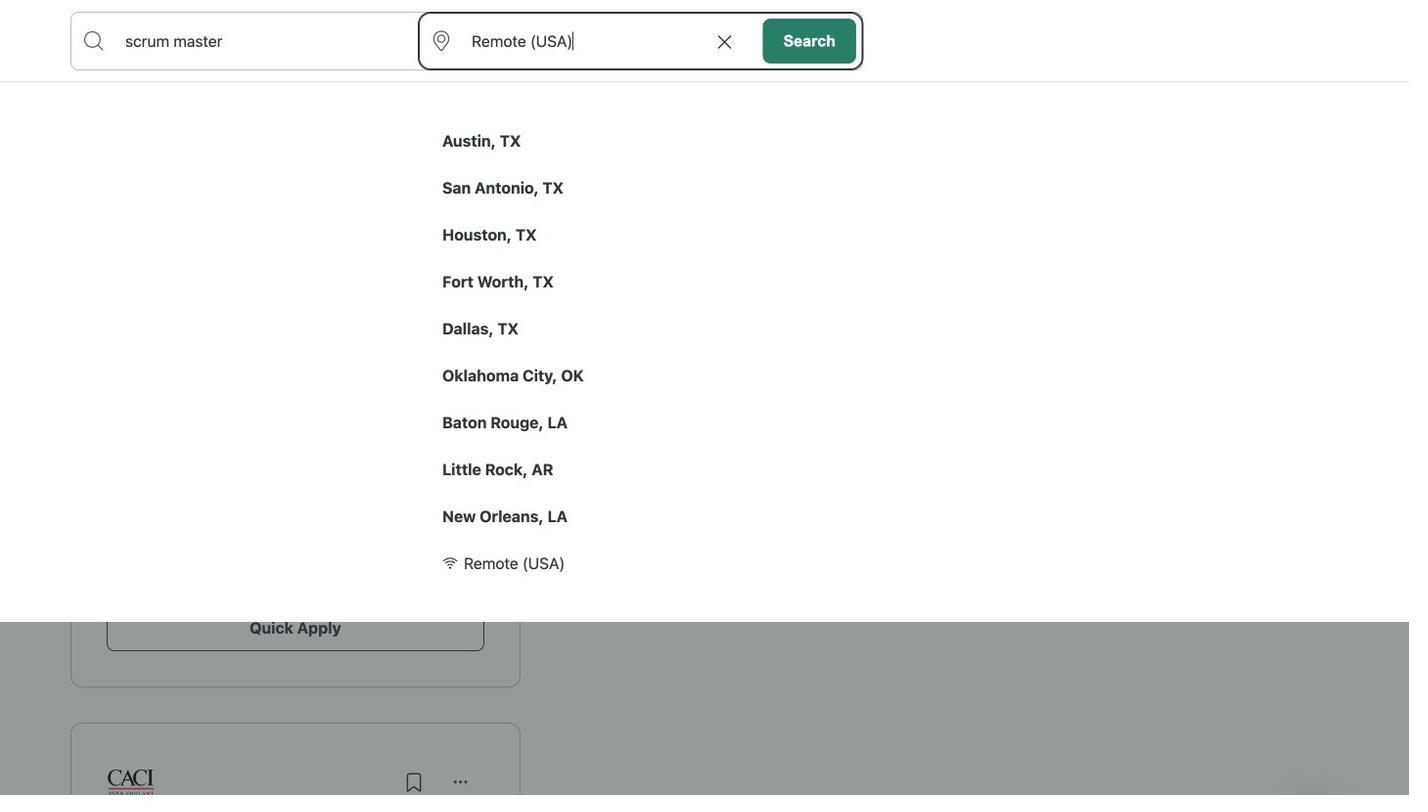 Task type: describe. For each thing, give the bounding box(es) containing it.
1 job card menu element from the top
[[438, 343, 485, 362]]

5 option from the top
[[431, 305, 801, 352]]

2 option from the top
[[431, 164, 801, 211]]

Location search field
[[419, 13, 757, 70]]

product owner/scrum master (10-15 hrs/week) [denver, co or austin, tx] element
[[107, 394, 485, 464]]



Task type: locate. For each thing, give the bounding box(es) containing it.
9 option from the top
[[431, 493, 801, 540]]

8 option from the top
[[431, 446, 801, 493]]

Search job title or keyword search field
[[71, 13, 419, 70]]

4 option from the top
[[431, 258, 801, 305]]

option
[[431, 117, 801, 164], [431, 164, 801, 211], [431, 211, 801, 258], [431, 258, 801, 305], [431, 305, 801, 352], [431, 352, 801, 399], [431, 399, 801, 446], [431, 446, 801, 493], [431, 493, 801, 540]]

1 option from the top
[[431, 117, 801, 164]]

save job for later image
[[402, 772, 426, 795]]

2 job card menu element from the top
[[438, 780, 485, 796]]

6 option from the top
[[431, 352, 801, 399]]

0 vertical spatial job card menu element
[[438, 343, 485, 362]]

3 option from the top
[[431, 211, 801, 258]]

list box
[[431, 82, 801, 623]]

7 option from the top
[[431, 399, 801, 446]]

scrum master image
[[107, 760, 154, 796]]

job card menu element
[[438, 343, 485, 362], [438, 780, 485, 796]]

1 vertical spatial job card menu element
[[438, 780, 485, 796]]



Task type: vqa. For each thing, say whether or not it's contained in the screenshot.
PRODUCT OWNER/SCRUM MASTER (10-15 HRS/WEEK) [DENVER, CO OR AUSTIN, TX] ELEMENT
yes



